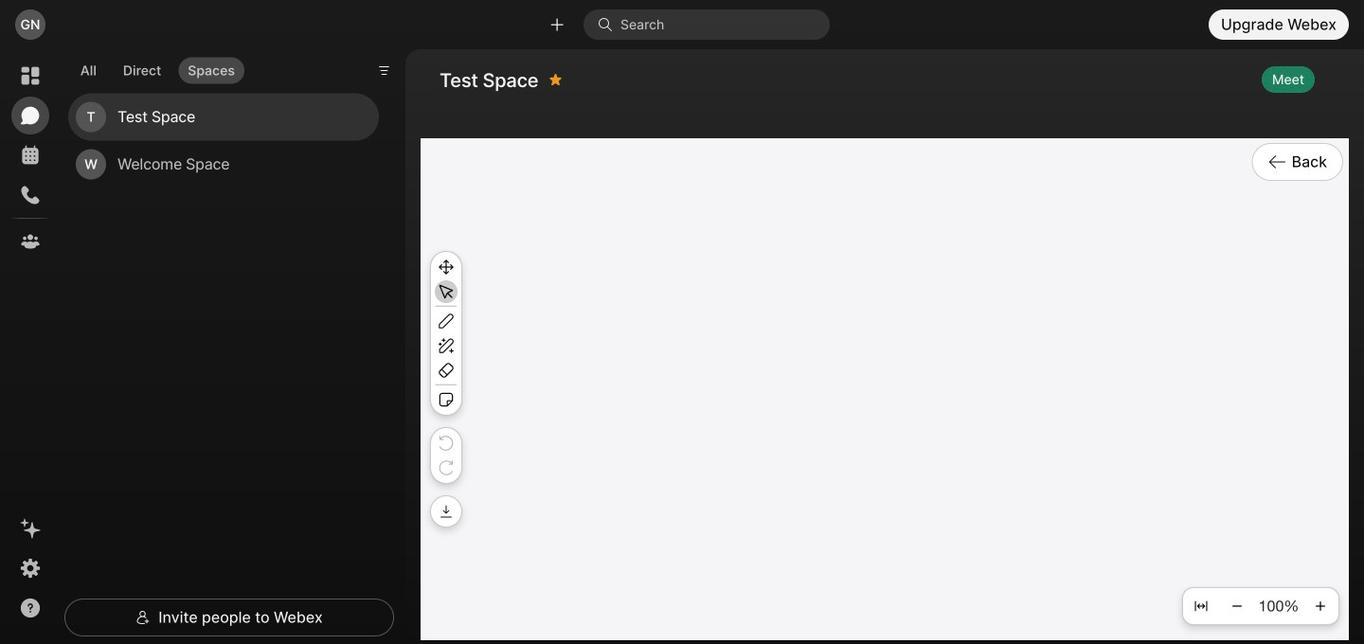 Task type: vqa. For each thing, say whether or not it's contained in the screenshot.
Webex TAB LIST
yes



Task type: locate. For each thing, give the bounding box(es) containing it.
tab list
[[66, 46, 249, 89]]

navigation
[[0, 49, 61, 644]]

webex tab list
[[11, 57, 49, 261]]



Task type: describe. For each thing, give the bounding box(es) containing it.
test space list item
[[68, 93, 379, 141]]

welcome space list item
[[68, 141, 379, 188]]



